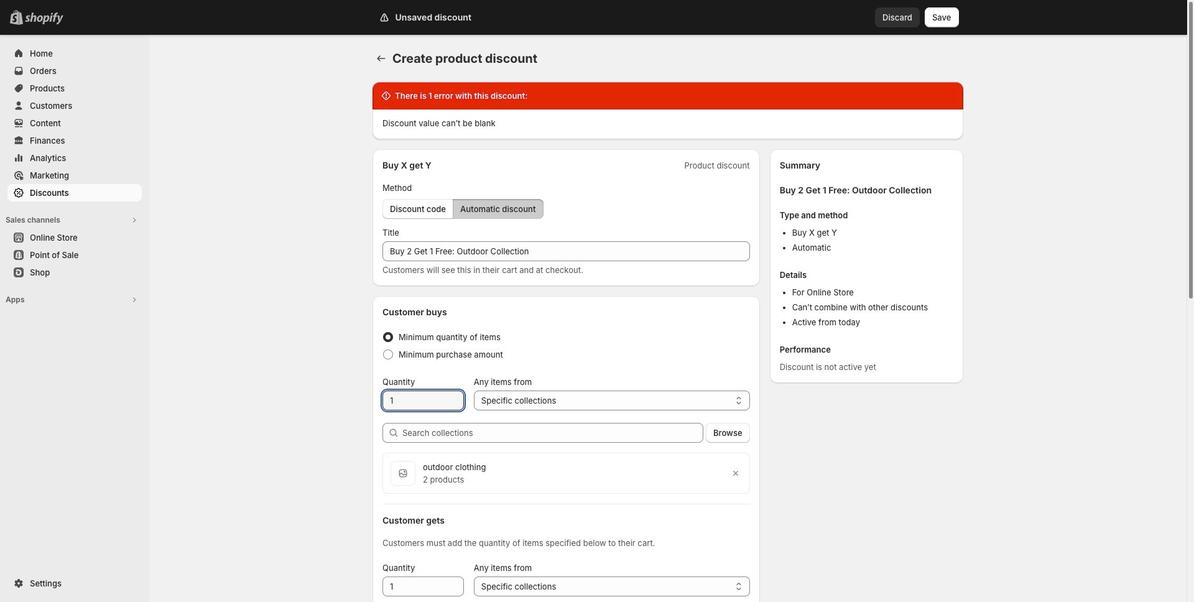 Task type: vqa. For each thing, say whether or not it's contained in the screenshot.
Shopify image
yes



Task type: locate. For each thing, give the bounding box(es) containing it.
None text field
[[383, 241, 750, 261], [383, 391, 464, 410], [383, 577, 464, 596], [383, 241, 750, 261], [383, 391, 464, 410], [383, 577, 464, 596]]

shopify image
[[25, 12, 63, 25]]



Task type: describe. For each thing, give the bounding box(es) containing it.
Search collections text field
[[402, 423, 703, 443]]



